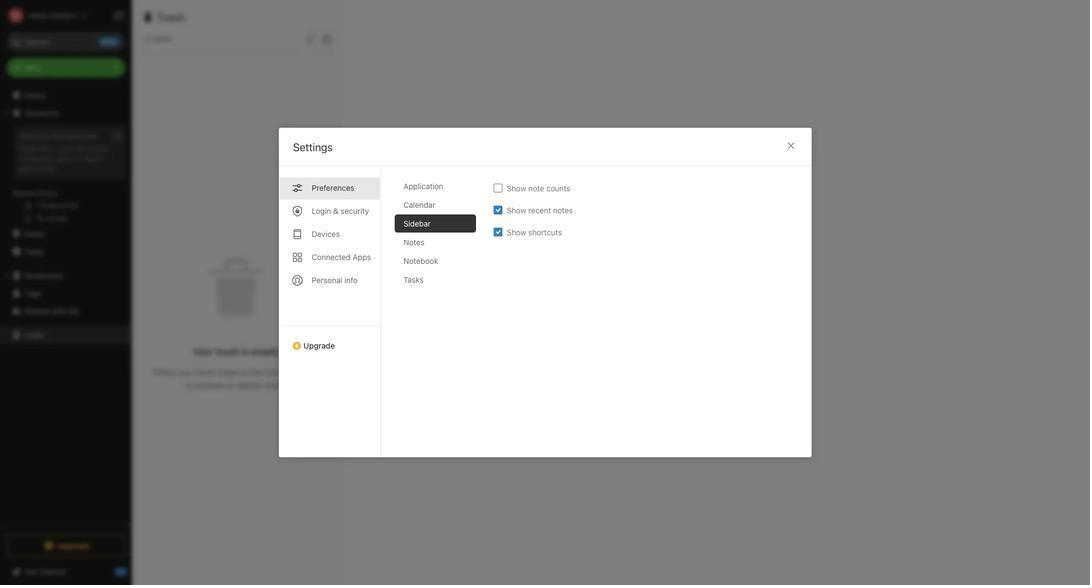 Task type: locate. For each thing, give the bounding box(es) containing it.
notes tab
[[395, 233, 476, 251]]

shared with me link
[[0, 302, 131, 320]]

0 horizontal spatial tab list
[[279, 166, 381, 457]]

to inside when you have notes in the trash, click '...' to restore or delete them.
[[186, 380, 194, 390]]

show for show recent notes
[[507, 205, 526, 215]]

2 horizontal spatial notes
[[553, 205, 573, 215]]

stack
[[55, 154, 73, 163]]

you
[[178, 367, 193, 377]]

notes left in
[[216, 367, 238, 377]]

close image
[[785, 139, 798, 152]]

notes up tasks button on the top left of the page
[[24, 229, 45, 238]]

notes down sidebar
[[403, 238, 425, 247]]

0 horizontal spatial trash
[[24, 330, 44, 340]]

or left delete
[[227, 380, 235, 390]]

shortcuts
[[25, 108, 59, 117]]

restore
[[196, 380, 224, 390]]

1 vertical spatial the
[[250, 367, 263, 377]]

here.
[[41, 164, 58, 173]]

show recent notes
[[507, 205, 573, 215]]

show for show shortcuts
[[507, 227, 526, 237]]

to down you
[[186, 380, 194, 390]]

note list element
[[132, 0, 342, 585]]

trash inside trash link
[[24, 330, 44, 340]]

0 horizontal spatial upgrade button
[[7, 535, 125, 557]]

login & security
[[312, 206, 369, 216]]

tags button
[[0, 284, 131, 302]]

tasks
[[24, 247, 44, 256], [403, 275, 424, 284]]

tasks button
[[0, 243, 131, 260]]

the left ...
[[38, 144, 49, 153]]

trash,
[[265, 367, 288, 377]]

tasks down notebook
[[403, 275, 424, 284]]

1 vertical spatial notes
[[553, 205, 573, 215]]

1 horizontal spatial to
[[186, 380, 194, 390]]

shortcuts button
[[0, 104, 131, 122]]

upgrade
[[303, 341, 335, 350], [57, 541, 90, 550]]

trash
[[157, 11, 185, 24], [24, 330, 44, 340]]

group
[[0, 122, 131, 229]]

0 vertical spatial tasks
[[24, 247, 44, 256]]

0 vertical spatial notes
[[152, 34, 172, 43]]

expand notebooks image
[[3, 271, 12, 280]]

1 horizontal spatial upgrade
[[303, 341, 335, 350]]

notes right 0
[[152, 34, 172, 43]]

with
[[51, 306, 66, 315]]

...
[[51, 144, 58, 153]]

notes
[[38, 189, 58, 197], [24, 229, 45, 238], [403, 238, 425, 247]]

0 horizontal spatial or
[[75, 154, 82, 163]]

&
[[333, 206, 339, 216]]

1 vertical spatial tasks
[[403, 275, 424, 284]]

None search field
[[14, 32, 118, 52]]

info
[[344, 276, 358, 285]]

click
[[20, 144, 36, 153]]

application tab
[[395, 177, 476, 195]]

upgrade button
[[279, 326, 380, 355], [7, 535, 125, 557]]

delete
[[237, 380, 262, 390]]

1 horizontal spatial trash
[[157, 11, 185, 24]]

or
[[75, 154, 82, 163], [227, 380, 235, 390]]

show note counts
[[507, 183, 570, 193]]

0 vertical spatial trash
[[157, 11, 185, 24]]

calendar tab
[[395, 196, 476, 214]]

to down note,
[[97, 154, 103, 163]]

shortcuts
[[528, 227, 562, 237]]

0 vertical spatial upgrade
[[303, 341, 335, 350]]

1 horizontal spatial the
[[250, 367, 263, 377]]

login
[[312, 206, 331, 216]]

tasks up notebooks
[[24, 247, 44, 256]]

0 horizontal spatial to
[[97, 154, 103, 163]]

the inside when you have notes in the trash, click '...' to restore or delete them.
[[250, 367, 263, 377]]

0 vertical spatial the
[[38, 144, 49, 153]]

or inside when you have notes in the trash, click '...' to restore or delete them.
[[227, 380, 235, 390]]

0 horizontal spatial upgrade
[[57, 541, 90, 550]]

1 horizontal spatial or
[[227, 380, 235, 390]]

your
[[193, 346, 213, 357]]

3 show from the top
[[507, 227, 526, 237]]

trash
[[216, 346, 239, 357]]

shared
[[24, 306, 49, 315]]

sidebar
[[403, 219, 431, 228]]

Show shortcuts checkbox
[[494, 228, 502, 237]]

tags
[[25, 289, 41, 298]]

trash up "0 notes"
[[157, 11, 185, 24]]

2 vertical spatial show
[[507, 227, 526, 237]]

devices
[[312, 229, 340, 239]]

note,
[[92, 144, 109, 153]]

notes down counts
[[553, 205, 573, 215]]

1 horizontal spatial notes
[[216, 367, 238, 377]]

group containing add your first shortcut
[[0, 122, 131, 229]]

0 vertical spatial to
[[97, 154, 103, 163]]

notebook tab
[[395, 252, 476, 270]]

1 horizontal spatial tab list
[[395, 177, 485, 457]]

tasks inside tab
[[403, 275, 424, 284]]

personal
[[312, 276, 342, 285]]

tasks tab
[[395, 271, 476, 289]]

1 vertical spatial or
[[227, 380, 235, 390]]

1 show from the top
[[507, 183, 526, 193]]

0 vertical spatial or
[[75, 154, 82, 163]]

sidebar tab
[[395, 215, 476, 233]]

notes inside tab
[[403, 238, 425, 247]]

1 vertical spatial to
[[186, 380, 194, 390]]

notes
[[152, 34, 172, 43], [553, 205, 573, 215], [216, 367, 238, 377]]

tree
[[0, 86, 132, 525]]

0 vertical spatial show
[[507, 183, 526, 193]]

group inside tree
[[0, 122, 131, 229]]

upgrade for leftmost upgrade popup button
[[57, 541, 90, 550]]

to inside icon on a note, notebook, stack or tag to add it here.
[[97, 154, 103, 163]]

click
[[290, 367, 308, 377]]

Show note counts checkbox
[[494, 184, 502, 193]]

application
[[403, 182, 443, 191]]

tab list containing application
[[395, 177, 485, 457]]

click the ...
[[20, 144, 58, 153]]

tab list
[[279, 166, 381, 457], [395, 177, 485, 457]]

show right show recent notes option
[[507, 205, 526, 215]]

0 horizontal spatial tasks
[[24, 247, 44, 256]]

show
[[507, 183, 526, 193], [507, 205, 526, 215], [507, 227, 526, 237]]

1 vertical spatial upgrade
[[57, 541, 90, 550]]

show right "show note counts" option
[[507, 183, 526, 193]]

show right show shortcuts option
[[507, 227, 526, 237]]

the right in
[[250, 367, 263, 377]]

2 show from the top
[[507, 205, 526, 215]]

1 horizontal spatial tasks
[[403, 275, 424, 284]]

0 vertical spatial upgrade button
[[279, 326, 380, 355]]

2 vertical spatial notes
[[216, 367, 238, 377]]

tab list for calendar
[[279, 166, 381, 457]]

to
[[97, 154, 103, 163], [186, 380, 194, 390]]

or down on
[[75, 154, 82, 163]]

show shortcuts
[[507, 227, 562, 237]]

trash down shared at the bottom of the page
[[24, 330, 44, 340]]

the
[[38, 144, 49, 153], [250, 367, 263, 377]]

me
[[68, 306, 79, 315]]

tab list containing preferences
[[279, 166, 381, 457]]

1 vertical spatial show
[[507, 205, 526, 215]]

0 horizontal spatial the
[[38, 144, 49, 153]]

1 vertical spatial upgrade button
[[7, 535, 125, 557]]

1 vertical spatial trash
[[24, 330, 44, 340]]



Task type: describe. For each thing, give the bounding box(es) containing it.
trash link
[[0, 326, 131, 344]]

notebooks
[[25, 271, 63, 280]]

upgrade for the rightmost upgrade popup button
[[303, 341, 335, 350]]

personal info
[[312, 276, 358, 285]]

1 horizontal spatial upgrade button
[[279, 326, 380, 355]]

trash inside note list element
[[157, 11, 185, 24]]

Show recent notes checkbox
[[494, 206, 502, 215]]

connected apps
[[312, 252, 371, 262]]

'...'
[[310, 367, 320, 377]]

new button
[[7, 58, 125, 78]]

settings image
[[112, 9, 125, 22]]

notes inside "link"
[[24, 229, 45, 238]]

or inside icon on a note, notebook, stack or tag to add it here.
[[75, 154, 82, 163]]

counts
[[546, 183, 570, 193]]

note
[[528, 183, 544, 193]]

0
[[145, 34, 150, 43]]

apps
[[353, 252, 371, 262]]

your trash is empty
[[193, 346, 280, 357]]

have
[[195, 367, 214, 377]]

tag
[[84, 154, 95, 163]]

tasks inside button
[[24, 247, 44, 256]]

add
[[20, 164, 32, 173]]

recent notes
[[13, 189, 58, 197]]

calendar
[[403, 200, 435, 210]]

home
[[24, 90, 45, 100]]

it
[[34, 164, 39, 173]]

notebooks link
[[0, 267, 131, 284]]

tab list for show note counts
[[395, 177, 485, 457]]

home link
[[0, 86, 132, 104]]

on
[[76, 144, 84, 153]]

notes inside when you have notes in the trash, click '...' to restore or delete them.
[[216, 367, 238, 377]]

0 notes
[[145, 34, 172, 43]]

new
[[24, 63, 40, 72]]

Search text field
[[14, 32, 118, 52]]

when you have notes in the trash, click '...' to restore or delete them.
[[153, 367, 320, 390]]

is
[[242, 346, 249, 357]]

a
[[86, 144, 90, 153]]

when
[[153, 367, 176, 377]]

icon
[[60, 144, 74, 153]]

in
[[240, 367, 247, 377]]

connected
[[312, 252, 351, 262]]

tree containing home
[[0, 86, 132, 525]]

notebook
[[403, 256, 438, 266]]

shortcut
[[68, 131, 97, 140]]

recent
[[13, 189, 36, 197]]

your
[[35, 131, 51, 140]]

show for show note counts
[[507, 183, 526, 193]]

empty
[[251, 346, 280, 357]]

preferences
[[312, 183, 354, 193]]

add
[[20, 131, 33, 140]]

notes link
[[0, 225, 131, 243]]

shared with me
[[24, 306, 79, 315]]

first
[[52, 131, 66, 140]]

them.
[[264, 380, 287, 390]]

notebook,
[[20, 154, 53, 163]]

icon on a note, notebook, stack or tag to add it here.
[[20, 144, 109, 173]]

notes right recent
[[38, 189, 58, 197]]

recent
[[528, 205, 551, 215]]

security
[[341, 206, 369, 216]]

settings
[[293, 141, 333, 153]]

note window - empty element
[[342, 0, 1091, 585]]

add your first shortcut
[[20, 131, 97, 140]]

0 horizontal spatial notes
[[152, 34, 172, 43]]



Task type: vqa. For each thing, say whether or not it's contained in the screenshot.
the All changes saved
no



